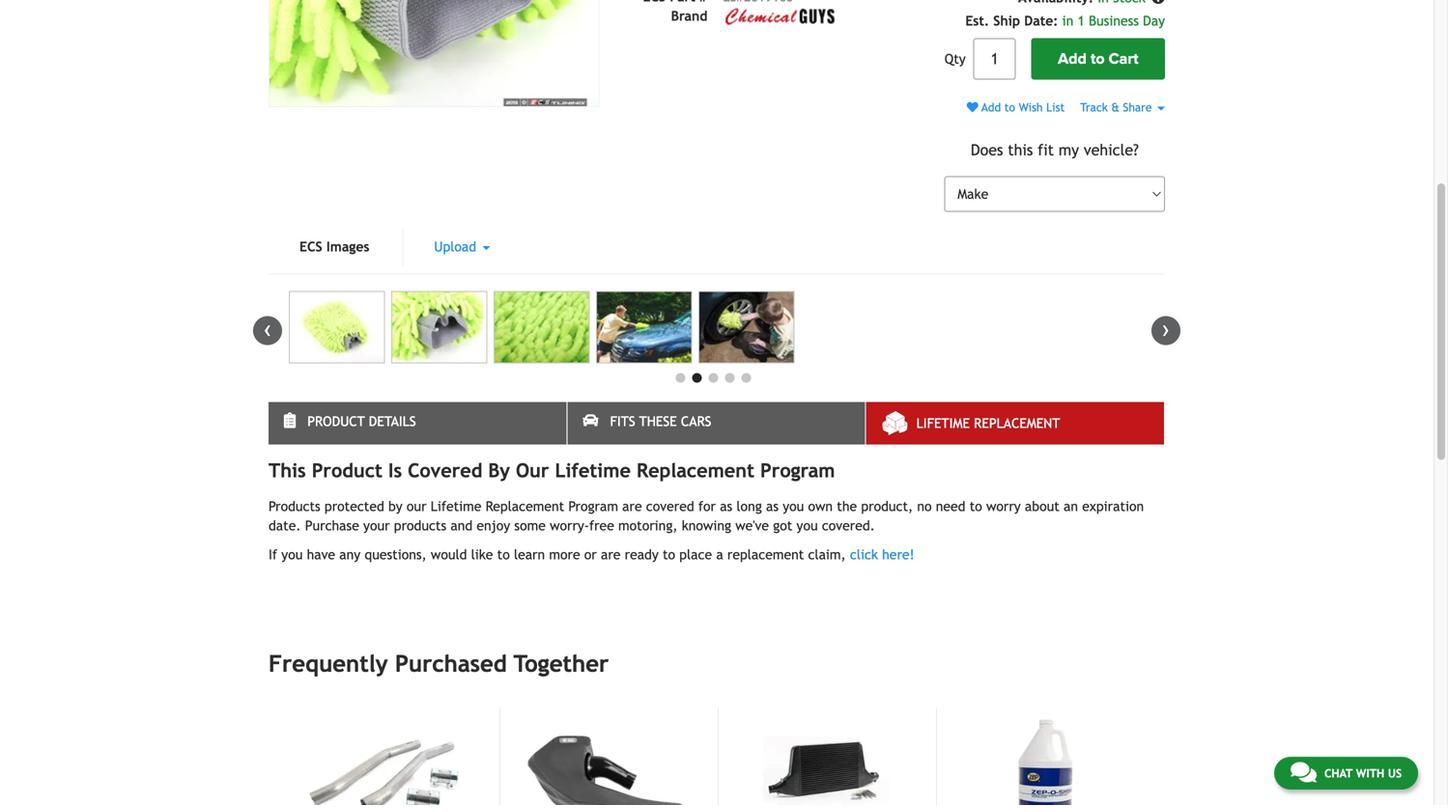 Task type: locate. For each thing, give the bounding box(es) containing it.
together
[[514, 651, 609, 678]]

track & share button
[[1081, 101, 1165, 114]]

2 horizontal spatial lifetime
[[917, 416, 970, 432]]

1 vertical spatial you
[[797, 519, 818, 534]]

the
[[837, 499, 857, 515]]

1 horizontal spatial as
[[766, 499, 779, 515]]

images
[[327, 239, 370, 255]]

product,
[[861, 499, 913, 515]]

chat with us link
[[1275, 758, 1419, 791]]

track
[[1081, 101, 1108, 114]]

› link
[[1152, 317, 1181, 346]]

add for add to wish list
[[982, 101, 1001, 114]]

0 horizontal spatial program
[[569, 499, 618, 515]]

0 horizontal spatial as
[[720, 499, 733, 515]]

0 vertical spatial product
[[308, 414, 365, 430]]

0 horizontal spatial are
[[601, 548, 621, 563]]

&
[[1112, 101, 1120, 114]]

are up "motoring," on the bottom left
[[623, 499, 642, 515]]

1 vertical spatial product
[[312, 460, 383, 482]]

product up protected
[[312, 460, 383, 482]]

our
[[407, 499, 427, 515]]

replacement inside products protected by our lifetime replacement program are covered for as long as you own the product, no need to worry about an expiration date. purchase your products and enjoy some worry-free motoring, knowing we've got you covered.
[[486, 499, 565, 515]]

to left cart
[[1091, 50, 1105, 68]]

got
[[773, 519, 793, 534]]

2 horizontal spatial replacement
[[974, 416, 1060, 432]]

0 vertical spatial you
[[783, 499, 804, 515]]

this product is covered by our lifetime replacement program
[[269, 460, 835, 482]]

add inside button
[[1058, 50, 1087, 68]]

as
[[720, 499, 733, 515], [766, 499, 779, 515]]

2 vertical spatial you
[[282, 548, 303, 563]]

are right or
[[601, 548, 621, 563]]

would
[[431, 548, 467, 563]]

est.
[[966, 13, 990, 29]]

lifetime inside lifetime replacement 'link'
[[917, 416, 970, 432]]

add down in
[[1058, 50, 1087, 68]]

0 horizontal spatial lifetime
[[431, 499, 482, 515]]

covered
[[646, 499, 694, 515]]

like
[[471, 548, 493, 563]]

fit
[[1038, 141, 1054, 159]]

is
[[388, 460, 402, 482]]

claim,
[[808, 548, 846, 563]]

business
[[1089, 13, 1139, 29]]

product
[[308, 414, 365, 430], [312, 460, 383, 482]]

0 vertical spatial replacement
[[974, 416, 1060, 432]]

fits these cars
[[610, 414, 712, 430]]

you right if
[[282, 548, 303, 563]]

replacement up some
[[486, 499, 565, 515]]

list
[[1047, 101, 1065, 114]]

chat
[[1325, 767, 1353, 781]]

ready
[[625, 548, 659, 563]]

lifetime up free
[[555, 460, 631, 482]]

you down own
[[797, 519, 818, 534]]

replacement up for
[[637, 460, 755, 482]]

are
[[623, 499, 642, 515], [601, 548, 621, 563]]

fits these cars link
[[568, 403, 866, 445]]

2 vertical spatial replacement
[[486, 499, 565, 515]]

cart
[[1109, 50, 1139, 68]]

you
[[783, 499, 804, 515], [797, 519, 818, 534], [282, 548, 303, 563]]

1 horizontal spatial are
[[623, 499, 642, 515]]

es#2619165 - mic493 - chenille plush microfiber mitt - this lime green wash mitt measures 7"x9" - chemical guys - audi bmw volkswagen mercedes benz mini porsche image
[[269, 0, 600, 107], [289, 292, 385, 364], [391, 292, 487, 364], [494, 292, 590, 364], [596, 292, 692, 364], [699, 292, 795, 364]]

product left details
[[308, 414, 365, 430]]

2 as from the left
[[766, 499, 779, 515]]

as up 'got' at the right
[[766, 499, 779, 515]]

frequently
[[269, 651, 388, 678]]

0 vertical spatial add
[[1058, 50, 1087, 68]]

worry
[[987, 499, 1021, 515]]

lifetime
[[917, 416, 970, 432], [555, 460, 631, 482], [431, 499, 482, 515]]

product details
[[308, 414, 416, 430]]

add right heart image
[[982, 101, 1001, 114]]

ie polymer air intake system - b9/b9.5 s4 & s5 3.0t image
[[520, 708, 697, 806]]

frequently purchased together
[[269, 651, 609, 678]]

to
[[1091, 50, 1105, 68], [1005, 101, 1016, 114], [970, 499, 983, 515], [497, 548, 510, 563], [663, 548, 676, 563]]

click
[[850, 548, 878, 563]]

0 horizontal spatial replacement
[[486, 499, 565, 515]]

1 horizontal spatial program
[[761, 460, 835, 482]]

lifetime replacement
[[917, 416, 1060, 432]]

to inside products protected by our lifetime replacement program are covered for as long as you own the product, no need to worry about an expiration date. purchase your products and enjoy some worry-free motoring, knowing we've got you covered.
[[970, 499, 983, 515]]

1 vertical spatial are
[[601, 548, 621, 563]]

qty
[[945, 51, 966, 67]]

replacement
[[974, 416, 1060, 432], [637, 460, 755, 482], [486, 499, 565, 515]]

0 vertical spatial lifetime
[[917, 416, 970, 432]]

product details link
[[269, 403, 567, 445]]

date:
[[1025, 13, 1059, 29]]

you up 'got' at the right
[[783, 499, 804, 515]]

replacement up worry
[[974, 416, 1060, 432]]

chemical guys image
[[723, 6, 839, 28]]

protected
[[325, 499, 384, 515]]

covered.
[[822, 519, 875, 534]]

program up free
[[569, 499, 618, 515]]

1 vertical spatial replacement
[[637, 460, 755, 482]]

1 vertical spatial add
[[982, 101, 1001, 114]]

2 vertical spatial lifetime
[[431, 499, 482, 515]]

brand
[[671, 8, 708, 23]]

no
[[918, 499, 932, 515]]

0 horizontal spatial add
[[982, 101, 1001, 114]]

1 horizontal spatial add
[[1058, 50, 1087, 68]]

add to wish list
[[979, 101, 1065, 114]]

if you have any questions, would like to learn more or are ready to place a replacement claim, click here!
[[269, 548, 915, 563]]

1 vertical spatial lifetime
[[555, 460, 631, 482]]

does this fit my vehicle?
[[971, 141, 1139, 159]]

None text field
[[974, 38, 1016, 80]]

your
[[363, 519, 390, 534]]

motoring,
[[619, 519, 678, 534]]

›
[[1163, 317, 1170, 342]]

as right for
[[720, 499, 733, 515]]

program up own
[[761, 460, 835, 482]]

1 vertical spatial program
[[569, 499, 618, 515]]

if
[[269, 548, 277, 563]]

program
[[761, 460, 835, 482], [569, 499, 618, 515]]

to right like
[[497, 548, 510, 563]]

for
[[699, 499, 716, 515]]

add to wish list link
[[967, 101, 1065, 114]]

lifetime up and
[[431, 499, 482, 515]]

lifetime up need
[[917, 416, 970, 432]]

to right need
[[970, 499, 983, 515]]

chat with us
[[1325, 767, 1402, 781]]

track & share
[[1081, 101, 1156, 114]]

0 vertical spatial are
[[623, 499, 642, 515]]



Task type: describe. For each thing, give the bounding box(es) containing it.
own
[[808, 499, 833, 515]]

by
[[488, 460, 510, 482]]

heart image
[[967, 102, 979, 113]]

more
[[549, 548, 580, 563]]

program inside products protected by our lifetime replacement program are covered for as long as you own the product, no need to worry about an expiration date. purchase your products and enjoy some worry-free motoring, knowing we've got you covered.
[[569, 499, 618, 515]]

ecs
[[300, 239, 322, 255]]

1 horizontal spatial replacement
[[637, 460, 755, 482]]

place
[[680, 548, 712, 563]]

long
[[737, 499, 762, 515]]

learn
[[514, 548, 545, 563]]

‹
[[264, 317, 272, 342]]

worry-
[[550, 519, 589, 534]]

replacement inside 'link'
[[974, 416, 1060, 432]]

replacement
[[728, 548, 804, 563]]

purchased
[[395, 651, 507, 678]]

any
[[339, 548, 361, 563]]

to left place
[[663, 548, 676, 563]]

1
[[1078, 13, 1085, 29]]

add for add to cart
[[1058, 50, 1087, 68]]

to left 'wish'
[[1005, 101, 1016, 114]]

us
[[1388, 767, 1402, 781]]

covered
[[408, 460, 483, 482]]

question circle image
[[1152, 0, 1165, 4]]

this
[[269, 460, 306, 482]]

by
[[388, 499, 403, 515]]

‹ link
[[253, 317, 282, 346]]

ship
[[994, 13, 1021, 29]]

about
[[1025, 499, 1060, 515]]

here!
[[882, 548, 915, 563]]

zep-o-shine car wash with polymer wax - 1 gallon image
[[957, 708, 1134, 806]]

share
[[1123, 101, 1152, 114]]

wish
[[1019, 101, 1043, 114]]

lifetime inside products protected by our lifetime replacement program are covered for as long as you own the product, no need to worry about an expiration date. purchase your products and enjoy some worry-free motoring, knowing we've got you covered.
[[431, 499, 482, 515]]

upload
[[434, 239, 481, 255]]

or
[[584, 548, 597, 563]]

products
[[394, 519, 447, 534]]

est. ship date: in 1 business day
[[966, 13, 1165, 29]]

this
[[1008, 141, 1033, 159]]

lifetime replacement link
[[867, 403, 1165, 445]]

expiration
[[1083, 499, 1144, 515]]

ecs images
[[300, 239, 370, 255]]

have
[[307, 548, 335, 563]]

these
[[640, 414, 677, 430]]

products protected by our lifetime replacement program are covered for as long as you own the product, no need to worry about an expiration date. purchase your products and enjoy some worry-free motoring, knowing we've got you covered.
[[269, 499, 1144, 534]]

vehicle?
[[1084, 141, 1139, 159]]

click here! link
[[850, 548, 915, 563]]

ecs images link
[[269, 228, 400, 266]]

details
[[369, 414, 416, 430]]

cars
[[681, 414, 712, 430]]

questions,
[[365, 548, 427, 563]]

purchase
[[305, 519, 359, 534]]

does
[[971, 141, 1004, 159]]

enjoy
[[477, 519, 510, 534]]

and
[[451, 519, 473, 534]]

need
[[936, 499, 966, 515]]

add to cart button
[[1032, 38, 1165, 80]]

knowing
[[682, 519, 732, 534]]

1 as from the left
[[720, 499, 733, 515]]

add to cart
[[1058, 50, 1139, 68]]

fits
[[610, 414, 636, 430]]

in
[[1063, 13, 1074, 29]]

vps pre muffler delete kit image
[[301, 708, 478, 806]]

with
[[1356, 767, 1385, 781]]

products
[[269, 499, 321, 515]]

my
[[1059, 141, 1079, 159]]

we've
[[736, 519, 769, 534]]

free
[[589, 519, 614, 534]]

a
[[716, 548, 724, 563]]

day
[[1143, 13, 1165, 29]]

date.
[[269, 519, 301, 534]]

cts turbo direct fit front mount intercooler kit image
[[738, 708, 915, 806]]

to inside button
[[1091, 50, 1105, 68]]

1 horizontal spatial lifetime
[[555, 460, 631, 482]]

comments image
[[1291, 762, 1317, 785]]

0 vertical spatial program
[[761, 460, 835, 482]]

upload button
[[403, 228, 521, 266]]

our
[[516, 460, 549, 482]]

are inside products protected by our lifetime replacement program are covered for as long as you own the product, no need to worry about an expiration date. purchase your products and enjoy some worry-free motoring, knowing we've got you covered.
[[623, 499, 642, 515]]



Task type: vqa. For each thing, say whether or not it's contained in the screenshot.
328i's Care
no



